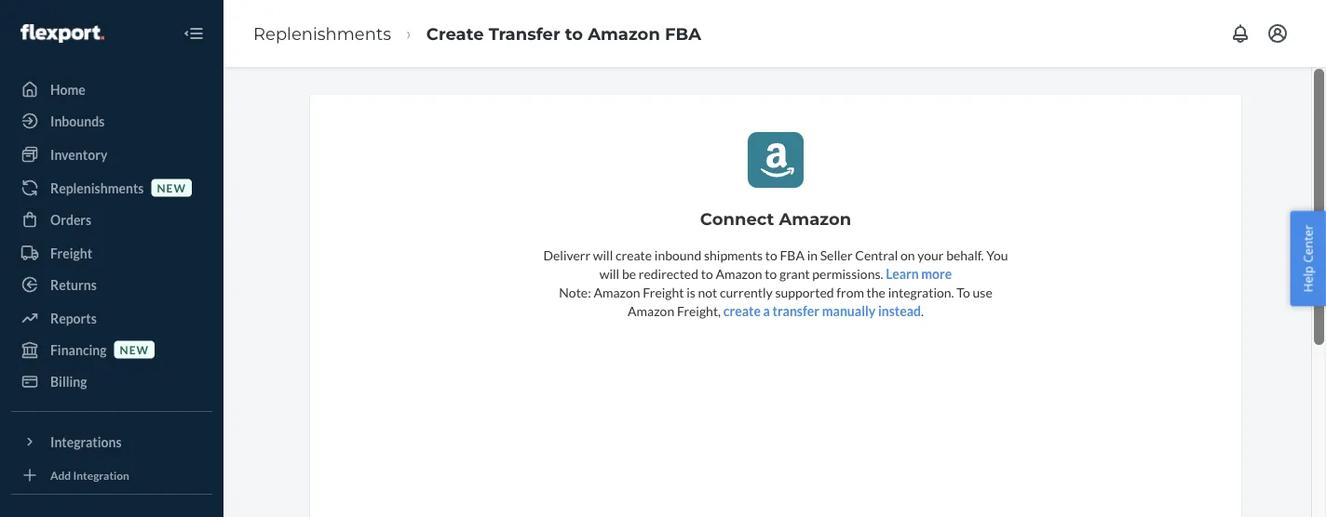 Task type: vqa. For each thing, say whether or not it's contained in the screenshot.
"Inventory - Levels Today" button
no



Task type: locate. For each thing, give the bounding box(es) containing it.
manually
[[822, 304, 876, 320]]

help
[[1300, 266, 1317, 293]]

will left be
[[600, 266, 620, 282]]

fba
[[665, 23, 701, 44], [780, 248, 805, 264]]

create transfer to amazon fba link
[[426, 23, 701, 44]]

fba inside deliverr will create inbound shipments to fba in seller central on your behalf. you will be redirected to amazon to grant permissions.
[[780, 248, 805, 264]]

freight inside note: amazon freight is not currently supported from the integration. to use amazon freight,
[[643, 285, 684, 301]]

1 vertical spatial freight
[[643, 285, 684, 301]]

will right the deliverr
[[593, 248, 613, 264]]

amazon inside breadcrumbs navigation
[[588, 23, 660, 44]]

home link
[[11, 75, 212, 104]]

1 horizontal spatial freight
[[643, 285, 684, 301]]

behalf.
[[947, 248, 984, 264]]

1 vertical spatial create
[[724, 304, 761, 320]]

replenishments link
[[253, 23, 391, 44]]

be
[[622, 266, 636, 282]]

orders
[[50, 212, 91, 228]]

replenishments
[[253, 23, 391, 44], [50, 180, 144, 196]]

seller
[[820, 248, 853, 264]]

to
[[565, 23, 583, 44], [765, 248, 778, 264], [701, 266, 713, 282], [765, 266, 777, 282]]

redirected
[[639, 266, 699, 282]]

a
[[763, 304, 770, 320]]

inventory
[[50, 147, 107, 163]]

in
[[807, 248, 818, 264]]

0 horizontal spatial freight
[[50, 245, 92, 261]]

0 vertical spatial will
[[593, 248, 613, 264]]

help center button
[[1291, 211, 1326, 307]]

inbounds
[[50, 113, 105, 129]]

0 vertical spatial fba
[[665, 23, 701, 44]]

returns link
[[11, 270, 212, 300]]

add integration
[[50, 469, 129, 482]]

from
[[837, 285, 864, 301]]

shipments
[[704, 248, 763, 264]]

open notifications image
[[1230, 22, 1252, 45]]

deliverr
[[543, 248, 591, 264]]

reports link
[[11, 304, 212, 333]]

learn
[[886, 266, 919, 282]]

central
[[855, 248, 898, 264]]

1 vertical spatial fba
[[780, 248, 805, 264]]

1 horizontal spatial replenishments
[[253, 23, 391, 44]]

note:
[[559, 285, 591, 301]]

freight link
[[11, 238, 212, 268]]

0 horizontal spatial create
[[616, 248, 652, 264]]

0 vertical spatial freight
[[50, 245, 92, 261]]

to right transfer
[[565, 23, 583, 44]]

create transfer to amazon fba
[[426, 23, 701, 44]]

0 vertical spatial new
[[157, 181, 186, 195]]

1 vertical spatial will
[[600, 266, 620, 282]]

you
[[987, 248, 1008, 264]]

financing
[[50, 342, 107, 358]]

home
[[50, 82, 86, 97]]

to inside breadcrumbs navigation
[[565, 23, 583, 44]]

integration
[[73, 469, 129, 482]]

instead
[[878, 304, 921, 320]]

is
[[687, 285, 696, 301]]

to left grant
[[765, 266, 777, 282]]

freight
[[50, 245, 92, 261], [643, 285, 684, 301]]

open account menu image
[[1267, 22, 1289, 45]]

new
[[157, 181, 186, 195], [120, 343, 149, 357]]

create
[[616, 248, 652, 264], [724, 304, 761, 320]]

will
[[593, 248, 613, 264], [600, 266, 620, 282]]

freight up returns
[[50, 245, 92, 261]]

1 horizontal spatial fba
[[780, 248, 805, 264]]

1 vertical spatial new
[[120, 343, 149, 357]]

1 horizontal spatial create
[[724, 304, 761, 320]]

0 vertical spatial create
[[616, 248, 652, 264]]

amazon
[[588, 23, 660, 44], [779, 209, 852, 230], [716, 266, 763, 282], [594, 285, 640, 301], [628, 304, 675, 320]]

0 horizontal spatial fba
[[665, 23, 701, 44]]

freight down the redirected
[[643, 285, 684, 301]]

create down "currently"
[[724, 304, 761, 320]]

0 horizontal spatial new
[[120, 343, 149, 357]]

connect amazon
[[700, 209, 852, 230]]

on
[[901, 248, 915, 264]]

breadcrumbs navigation
[[238, 6, 716, 61]]

integration.
[[888, 285, 954, 301]]

new down reports "link"
[[120, 343, 149, 357]]

1 vertical spatial replenishments
[[50, 180, 144, 196]]

help center
[[1300, 225, 1317, 293]]

learn more
[[886, 266, 952, 282]]

create up be
[[616, 248, 652, 264]]

your
[[918, 248, 944, 264]]

0 vertical spatial replenishments
[[253, 23, 391, 44]]

new up orders link
[[157, 181, 186, 195]]

1 horizontal spatial new
[[157, 181, 186, 195]]

transfer
[[773, 304, 820, 320]]



Task type: describe. For each thing, give the bounding box(es) containing it.
integrations
[[50, 435, 122, 450]]

.
[[921, 304, 924, 320]]

to
[[957, 285, 970, 301]]

note: amazon freight is not currently supported from the integration. to use amazon freight,
[[559, 285, 993, 320]]

billing
[[50, 374, 87, 390]]

permissions.
[[813, 266, 884, 282]]

learn more button
[[886, 265, 952, 284]]

create inside deliverr will create inbound shipments to fba in seller central on your behalf. you will be redirected to amazon to grant permissions.
[[616, 248, 652, 264]]

currently
[[720, 285, 773, 301]]

add
[[50, 469, 71, 482]]

integrations button
[[11, 428, 212, 457]]

transfer
[[489, 23, 560, 44]]

replenishments inside breadcrumbs navigation
[[253, 23, 391, 44]]

add integration link
[[11, 465, 212, 487]]

freight inside freight link
[[50, 245, 92, 261]]

center
[[1300, 225, 1317, 263]]

more
[[922, 266, 952, 282]]

amazon inside deliverr will create inbound shipments to fba in seller central on your behalf. you will be redirected to amazon to grant permissions.
[[716, 266, 763, 282]]

use
[[973, 285, 993, 301]]

close navigation image
[[183, 22, 205, 45]]

deliverr will create inbound shipments to fba in seller central on your behalf. you will be redirected to amazon to grant permissions.
[[543, 248, 1008, 282]]

new for financing
[[120, 343, 149, 357]]

supported
[[775, 285, 834, 301]]

billing link
[[11, 367, 212, 397]]

connect
[[700, 209, 774, 230]]

to down connect amazon
[[765, 248, 778, 264]]

inventory link
[[11, 140, 212, 170]]

orders link
[[11, 205, 212, 235]]

flexport logo image
[[20, 24, 104, 43]]

grant
[[780, 266, 810, 282]]

create a transfer manually instead link
[[724, 304, 921, 320]]

to up the not
[[701, 266, 713, 282]]

not
[[698, 285, 718, 301]]

0 horizontal spatial replenishments
[[50, 180, 144, 196]]

create
[[426, 23, 484, 44]]

the
[[867, 285, 886, 301]]

fba inside breadcrumbs navigation
[[665, 23, 701, 44]]

inbounds link
[[11, 106, 212, 136]]

freight,
[[677, 304, 721, 320]]

returns
[[50, 277, 97, 293]]

create a transfer manually instead .
[[724, 304, 924, 320]]

new for replenishments
[[157, 181, 186, 195]]

reports
[[50, 311, 97, 326]]

inbound
[[655, 248, 702, 264]]



